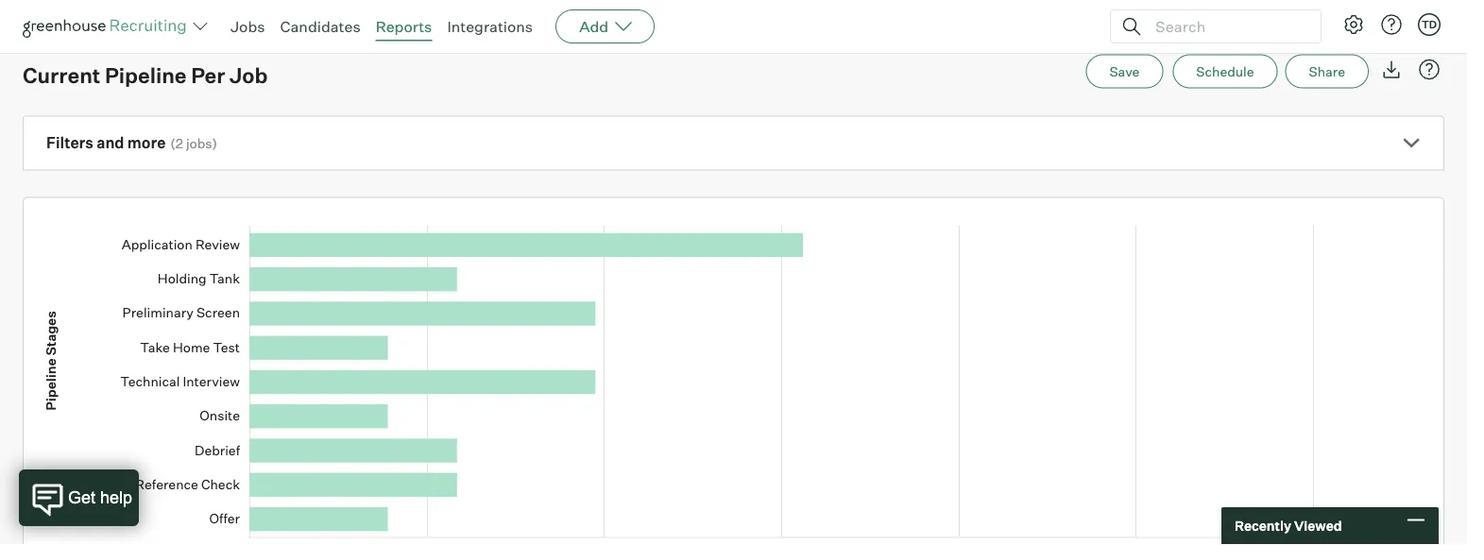 Task type: locate. For each thing, give the bounding box(es) containing it.
1 vertical spatial per
[[191, 63, 225, 88]]

pipeline
[[162, 35, 212, 52], [105, 63, 187, 88]]

job left candidates link
[[238, 35, 262, 52]]

pipeline left the 'jobs' at top left
[[162, 35, 212, 52]]

reports right all
[[42, 35, 91, 52]]

)
[[212, 136, 217, 152]]

per
[[215, 35, 236, 52], [191, 63, 225, 88]]

reports right candidates link
[[376, 17, 432, 36]]

job down "jobs" link
[[230, 63, 268, 88]]

current down all reports link
[[23, 63, 101, 88]]

viewed
[[1294, 518, 1342, 534]]

all reports
[[23, 35, 91, 52]]

save and schedule this report to revisit it! element
[[1086, 55, 1173, 89]]

job
[[238, 35, 262, 52], [230, 63, 268, 88]]

td
[[1422, 18, 1437, 31]]

current right all reports link
[[112, 35, 159, 52]]

save button
[[1086, 55, 1163, 89]]

current pipeline per job link
[[112, 35, 262, 52]]

download image
[[1380, 59, 1403, 81]]

save
[[1110, 63, 1140, 80]]

Search text field
[[1151, 13, 1304, 40]]

recently
[[1235, 518, 1292, 534]]

0 horizontal spatial current
[[23, 63, 101, 88]]

1 horizontal spatial current
[[112, 35, 159, 52]]

current pipeline per job
[[112, 35, 262, 52], [23, 63, 268, 88]]

integrations
[[447, 17, 533, 36]]

1 vertical spatial pipeline
[[105, 63, 187, 88]]

0 horizontal spatial reports
[[42, 35, 91, 52]]

reports
[[376, 17, 432, 36], [42, 35, 91, 52]]

current
[[112, 35, 159, 52], [23, 63, 101, 88]]

faq image
[[1418, 59, 1441, 81]]

pipeline down current pipeline per job link
[[105, 63, 187, 88]]

1 vertical spatial current
[[23, 63, 101, 88]]

0 vertical spatial current pipeline per job
[[112, 35, 262, 52]]



Task type: describe. For each thing, give the bounding box(es) containing it.
share
[[1309, 63, 1345, 80]]

td button
[[1418, 13, 1441, 36]]

1 horizontal spatial reports
[[376, 17, 432, 36]]

schedule button
[[1173, 55, 1278, 89]]

jobs
[[186, 136, 212, 152]]

configure image
[[1343, 13, 1365, 36]]

greenhouse recruiting image
[[23, 15, 193, 38]]

candidates link
[[280, 17, 361, 36]]

0 vertical spatial per
[[215, 35, 236, 52]]

reports link
[[376, 17, 432, 36]]

filters
[[46, 134, 93, 153]]

1 vertical spatial job
[[230, 63, 268, 88]]

0 vertical spatial pipeline
[[162, 35, 212, 52]]

schedule
[[1196, 63, 1254, 80]]

add button
[[556, 9, 655, 43]]

jobs
[[231, 17, 265, 36]]

all reports link
[[23, 35, 91, 52]]

0 vertical spatial job
[[238, 35, 262, 52]]

more
[[127, 134, 166, 153]]

recently viewed
[[1235, 518, 1342, 534]]

filters and more ( 2 jobs )
[[46, 134, 217, 153]]

add
[[579, 17, 609, 36]]

1 vertical spatial current pipeline per job
[[23, 63, 268, 88]]

jobs link
[[231, 17, 265, 36]]

and
[[97, 134, 124, 153]]

0 vertical spatial current
[[112, 35, 159, 52]]

share button
[[1285, 55, 1369, 89]]

integrations link
[[447, 17, 533, 36]]

2
[[176, 136, 183, 152]]

candidates
[[280, 17, 361, 36]]

td button
[[1414, 9, 1445, 40]]

(
[[170, 136, 176, 152]]

all
[[23, 35, 39, 52]]



Task type: vqa. For each thing, say whether or not it's contained in the screenshot.
save button
yes



